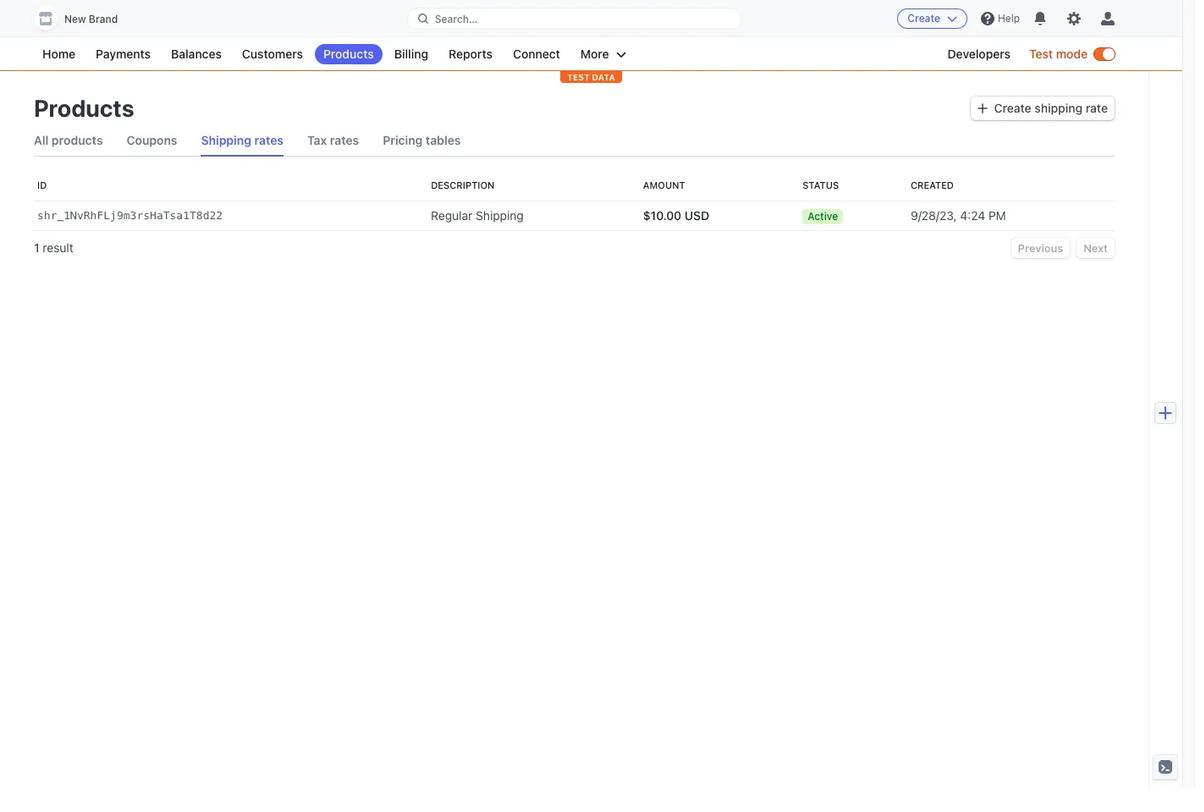 Task type: vqa. For each thing, say whether or not it's contained in the screenshot.
$10.00 USD link
yes



Task type: describe. For each thing, give the bounding box(es) containing it.
payments link
[[87, 44, 159, 64]]

pm
[[989, 208, 1007, 223]]

test
[[1030, 47, 1054, 61]]

regular shipping link
[[424, 201, 637, 231]]

home
[[42, 47, 75, 61]]

regular
[[431, 208, 473, 223]]

rates for shipping rates
[[254, 133, 284, 147]]

coupons
[[127, 133, 177, 147]]

result
[[43, 241, 73, 255]]

shr_1nvrhflj9m3rshatsa1t8d22
[[37, 209, 223, 222]]

home link
[[34, 44, 84, 64]]

active link
[[796, 201, 904, 231]]

products
[[52, 133, 103, 147]]

create button
[[898, 8, 968, 29]]

shipping rates link
[[201, 125, 284, 156]]

reports link
[[440, 44, 501, 64]]

create for create shipping rate
[[995, 101, 1032, 115]]

search…
[[435, 12, 478, 25]]

tax rates
[[307, 133, 359, 147]]

description
[[431, 180, 495, 191]]

4:24
[[961, 208, 986, 223]]

more button
[[572, 44, 635, 64]]

new brand button
[[34, 7, 135, 30]]

9/28/23,
[[911, 208, 957, 223]]

customers
[[242, 47, 303, 61]]

pricing
[[383, 133, 423, 147]]

all products link
[[34, 125, 103, 156]]

balances link
[[163, 44, 230, 64]]

developers link
[[940, 44, 1020, 64]]

rates for tax rates
[[330, 133, 359, 147]]

connect
[[513, 47, 561, 61]]

Search… text field
[[408, 8, 741, 29]]

test mode
[[1030, 47, 1088, 61]]

balances
[[171, 47, 222, 61]]

regular shipping
[[431, 208, 524, 223]]

products link
[[315, 44, 383, 64]]

data
[[592, 72, 616, 82]]

Search… search field
[[408, 8, 741, 29]]

tables
[[426, 133, 461, 147]]

more
[[581, 47, 609, 61]]

new
[[64, 13, 86, 25]]

next button
[[1077, 238, 1115, 258]]

shipping rates
[[201, 133, 284, 147]]

pricing tables
[[383, 133, 461, 147]]

next
[[1084, 241, 1109, 255]]

tax
[[307, 133, 327, 147]]



Task type: locate. For each thing, give the bounding box(es) containing it.
$10.00
[[643, 208, 682, 223]]

connect link
[[505, 44, 569, 64]]

create for create
[[908, 12, 941, 25]]

shipping right coupons
[[201, 133, 251, 147]]

shipping down description
[[476, 208, 524, 223]]

tax rates link
[[307, 125, 359, 156]]

9/28/23, 4:24 pm
[[911, 208, 1007, 223]]

create inside 'button'
[[995, 101, 1032, 115]]

rates right tax
[[330, 133, 359, 147]]

billing
[[394, 47, 429, 61]]

created
[[911, 180, 954, 191]]

9/28/23, 4:24 pm link
[[904, 201, 1115, 231]]

0 vertical spatial shipping
[[201, 133, 251, 147]]

payments
[[96, 47, 151, 61]]

rates inside shipping rates "link"
[[254, 133, 284, 147]]

amount
[[643, 180, 686, 191]]

create right svg icon on the top of page
[[995, 101, 1032, 115]]

$10.00 usd
[[643, 208, 710, 223]]

tab list
[[34, 125, 1115, 157]]

create
[[908, 12, 941, 25], [995, 101, 1032, 115]]

developers
[[948, 47, 1011, 61]]

customers link
[[234, 44, 312, 64]]

rates left tax
[[254, 133, 284, 147]]

2 rates from the left
[[330, 133, 359, 147]]

shr_1nvrhflj9m3rshatsa1t8d22 link
[[34, 201, 424, 231]]

rates inside tax rates link
[[330, 133, 359, 147]]

status
[[803, 180, 839, 191]]

shipping inside shipping rates "link"
[[201, 133, 251, 147]]

0 vertical spatial create
[[908, 12, 941, 25]]

products left billing
[[323, 47, 374, 61]]

pricing tables link
[[383, 125, 461, 156]]

1
[[34, 241, 39, 255]]

products up products
[[34, 94, 134, 122]]

0 horizontal spatial rates
[[254, 133, 284, 147]]

coupons link
[[127, 125, 177, 156]]

active
[[808, 210, 839, 223]]

create inside button
[[908, 12, 941, 25]]

reports
[[449, 47, 493, 61]]

rates
[[254, 133, 284, 147], [330, 133, 359, 147]]

id
[[37, 180, 47, 191]]

1 vertical spatial create
[[995, 101, 1032, 115]]

test
[[568, 72, 590, 82]]

shipping inside regular shipping link
[[476, 208, 524, 223]]

help
[[998, 12, 1021, 25]]

all
[[34, 133, 49, 147]]

1 vertical spatial shipping
[[476, 208, 524, 223]]

billing link
[[386, 44, 437, 64]]

new brand
[[64, 13, 118, 25]]

mode
[[1057, 47, 1088, 61]]

1 result
[[34, 241, 73, 255]]

test data
[[568, 72, 616, 82]]

$10.00 usd link
[[637, 201, 796, 231]]

brand
[[89, 13, 118, 25]]

0 vertical spatial products
[[323, 47, 374, 61]]

1 horizontal spatial create
[[995, 101, 1032, 115]]

1 horizontal spatial shipping
[[476, 208, 524, 223]]

1 rates from the left
[[254, 133, 284, 147]]

create shipping rate button
[[971, 97, 1115, 120]]

all products
[[34, 133, 103, 147]]

rate
[[1086, 101, 1109, 115]]

help button
[[975, 5, 1027, 32]]

create up developers link
[[908, 12, 941, 25]]

0 horizontal spatial products
[[34, 94, 134, 122]]

1 vertical spatial products
[[34, 94, 134, 122]]

previous button
[[1012, 238, 1071, 258]]

usd
[[685, 208, 710, 223]]

previous
[[1018, 241, 1064, 255]]

0 horizontal spatial create
[[908, 12, 941, 25]]

shipping
[[1035, 101, 1083, 115]]

svg image
[[978, 103, 988, 114]]

0 horizontal spatial shipping
[[201, 133, 251, 147]]

create shipping rate
[[995, 101, 1109, 115]]

shipping
[[201, 133, 251, 147], [476, 208, 524, 223]]

1 horizontal spatial products
[[323, 47, 374, 61]]

products
[[323, 47, 374, 61], [34, 94, 134, 122]]

1 horizontal spatial rates
[[330, 133, 359, 147]]

tab list containing all products
[[34, 125, 1115, 157]]



